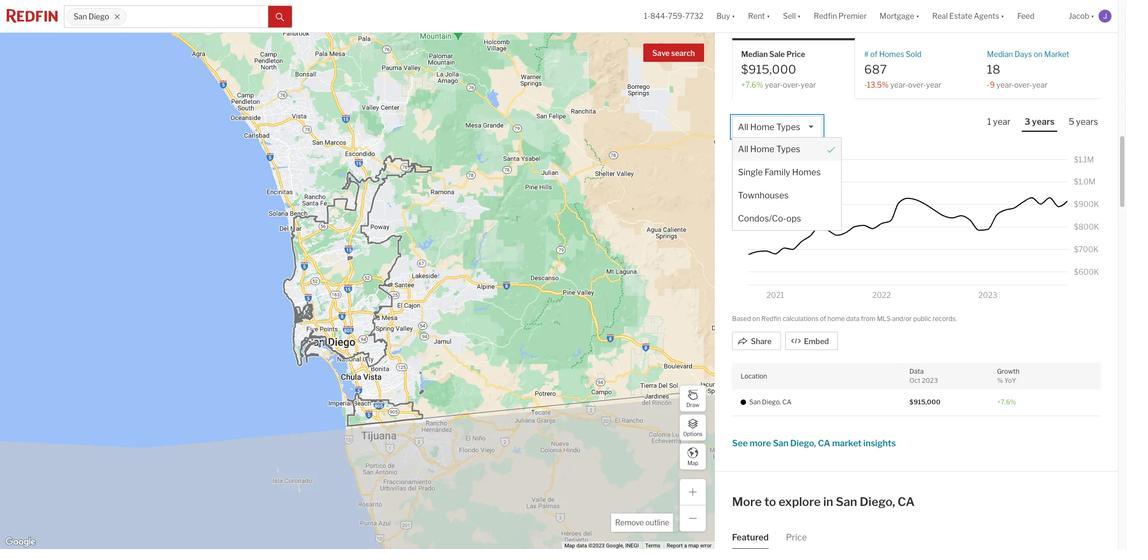 Task type: vqa. For each thing, say whether or not it's contained in the screenshot.


Task type: locate. For each thing, give the bounding box(es) containing it.
redfin premier button
[[808, 0, 874, 32]]

1 horizontal spatial of
[[871, 49, 878, 58]]

0 vertical spatial +7.6%
[[742, 80, 764, 89]]

growth
[[998, 367, 1020, 375]]

year inside "median days on market 18 -9 year-over-year"
[[1033, 80, 1048, 89]]

year- right 9 at the top right of page
[[997, 80, 1015, 89]]

1 home from the top
[[751, 122, 775, 132]]

▾ right mortgage
[[916, 11, 920, 21]]

homes right 'family'
[[792, 167, 821, 178]]

0 horizontal spatial homes
[[792, 167, 821, 178]]

years
[[1033, 117, 1055, 127], [1077, 117, 1099, 127]]

2 year- from the left
[[891, 80, 909, 89]]

years for 3 years
[[1033, 117, 1055, 127]]

1 horizontal spatial homes
[[880, 49, 905, 58]]

0 horizontal spatial data
[[577, 543, 587, 549]]

buy ▾ button
[[710, 0, 742, 32]]

real
[[814, 7, 835, 21]]

▾ right agents
[[1001, 11, 1005, 21]]

over- down sold
[[909, 80, 927, 89]]

▾ right sell
[[798, 11, 801, 21]]

explore
[[779, 495, 821, 509]]

0 horizontal spatial -
[[865, 80, 867, 89]]

2 - from the left
[[987, 80, 990, 89]]

over- inside "median days on market 18 -9 year-over-year"
[[1015, 80, 1033, 89]]

year- right 13.5%
[[891, 80, 909, 89]]

data left ©2023
[[577, 543, 587, 549]]

townhouses
[[738, 190, 789, 201]]

diego
[[89, 12, 109, 21]]

diego,
[[756, 7, 792, 21], [762, 398, 781, 406], [791, 438, 816, 448], [860, 495, 896, 509]]

list box containing all home types
[[732, 116, 842, 231]]

home up all home types element
[[751, 122, 775, 132]]

0 vertical spatial home
[[751, 122, 775, 132]]

2 all home types from the top
[[738, 144, 801, 154]]

1 horizontal spatial data
[[847, 314, 860, 323]]

error
[[701, 543, 712, 549]]

0 horizontal spatial $915,000
[[742, 62, 797, 76]]

over- right 9 at the top right of page
[[1015, 80, 1033, 89]]

redfin up share
[[762, 314, 782, 323]]

2 all from the top
[[738, 144, 749, 154]]

1 year- from the left
[[765, 80, 783, 89]]

sell ▾ button
[[777, 0, 808, 32]]

0 vertical spatial homes
[[880, 49, 905, 58]]

1 vertical spatial on
[[753, 314, 760, 323]]

search
[[672, 48, 695, 58]]

ca
[[794, 7, 811, 21], [783, 398, 792, 406], [818, 438, 831, 448], [898, 495, 915, 509]]

mortgage ▾ button
[[880, 0, 920, 32]]

homes inside '# of homes sold 687 -13.5% year-over-year'
[[880, 49, 905, 58]]

0 vertical spatial of
[[871, 49, 878, 58]]

2 horizontal spatial over-
[[1015, 80, 1033, 89]]

1 horizontal spatial year-
[[891, 80, 909, 89]]

homes left sold
[[880, 49, 905, 58]]

0 vertical spatial on
[[1034, 49, 1043, 58]]

types
[[777, 122, 801, 132], [777, 144, 801, 154]]

+7.6%
[[742, 80, 764, 89], [998, 398, 1017, 406]]

report
[[667, 543, 683, 549]]

real estate agents ▾ link
[[933, 0, 1005, 32]]

map button
[[680, 443, 707, 470]]

on right based
[[753, 314, 760, 323]]

- down 18
[[987, 80, 990, 89]]

3 ▾ from the left
[[798, 11, 801, 21]]

median
[[742, 49, 768, 58], [987, 49, 1014, 58]]

median up 18
[[987, 49, 1014, 58]]

0 vertical spatial all
[[738, 122, 749, 132]]

year- inside '# of homes sold 687 -13.5% year-over-year'
[[891, 80, 909, 89]]

1 ▾ from the left
[[732, 11, 736, 21]]

1 horizontal spatial -
[[987, 80, 990, 89]]

san diego
[[74, 12, 109, 21]]

©2023
[[589, 543, 605, 549]]

over- for 687
[[909, 80, 927, 89]]

map left ©2023
[[565, 543, 575, 549]]

5 ▾ from the left
[[1001, 11, 1005, 21]]

0 vertical spatial types
[[777, 122, 801, 132]]

premier
[[839, 11, 867, 21]]

years right 3
[[1033, 117, 1055, 127]]

price right sale at the top of page
[[787, 49, 806, 58]]

2 over- from the left
[[909, 80, 927, 89]]

all home types
[[738, 122, 801, 132], [738, 144, 801, 154]]

- for 687
[[865, 80, 867, 89]]

real estate agents ▾
[[933, 11, 1005, 21]]

map down options
[[688, 460, 699, 466]]

median for $915,000
[[742, 49, 768, 58]]

1 vertical spatial data
[[577, 543, 587, 549]]

dialog
[[732, 137, 842, 231]]

market
[[833, 438, 862, 448]]

▾ right the buy
[[732, 11, 736, 21]]

0 horizontal spatial year-
[[765, 80, 783, 89]]

year- inside median sale price $915,000 +7.6% year-over-year
[[765, 80, 783, 89]]

- inside '# of homes sold 687 -13.5% year-over-year'
[[865, 80, 867, 89]]

of
[[871, 49, 878, 58], [820, 314, 827, 323]]

types up single family homes
[[777, 144, 801, 154]]

1 horizontal spatial redfin
[[814, 11, 837, 21]]

%
[[998, 376, 1003, 384]]

1 over- from the left
[[783, 80, 801, 89]]

home
[[751, 122, 775, 132], [751, 144, 775, 154]]

▾ right rent
[[767, 11, 770, 21]]

homes
[[880, 49, 905, 58], [792, 167, 821, 178]]

1 horizontal spatial median
[[987, 49, 1014, 58]]

1 horizontal spatial map
[[688, 460, 699, 466]]

0 vertical spatial redfin
[[814, 11, 837, 21]]

$915,000 down 2023
[[910, 398, 941, 406]]

median left sale at the top of page
[[742, 49, 768, 58]]

save search button
[[643, 44, 704, 62]]

0 horizontal spatial map
[[565, 543, 575, 549]]

insights
[[864, 438, 896, 448]]

homes inside list box
[[792, 167, 821, 178]]

2 home from the top
[[751, 144, 775, 154]]

map
[[688, 460, 699, 466], [565, 543, 575, 549]]

redfin inside button
[[814, 11, 837, 21]]

home up single
[[751, 144, 775, 154]]

median inside "median days on market 18 -9 year-over-year"
[[987, 49, 1014, 58]]

▾ for mortgage ▾
[[916, 11, 920, 21]]

1 horizontal spatial on
[[1034, 49, 1043, 58]]

calculations
[[783, 314, 819, 323]]

0 horizontal spatial +7.6%
[[742, 80, 764, 89]]

7732
[[686, 11, 704, 21]]

days
[[1015, 49, 1033, 58]]

user photo image
[[1099, 10, 1112, 23]]

san for san diego, ca real estate trends
[[732, 7, 754, 21]]

2 median from the left
[[987, 49, 1014, 58]]

in
[[824, 495, 834, 509]]

condos/co-
[[738, 214, 787, 224]]

san for san diego
[[74, 12, 87, 21]]

options
[[683, 430, 703, 437]]

0 horizontal spatial redfin
[[762, 314, 782, 323]]

all home types up all home types element
[[738, 122, 801, 132]]

1 vertical spatial home
[[751, 144, 775, 154]]

6 ▾ from the left
[[1091, 11, 1095, 21]]

map inside button
[[688, 460, 699, 466]]

of right #
[[871, 49, 878, 58]]

over-
[[783, 80, 801, 89], [909, 80, 927, 89], [1015, 80, 1033, 89]]

sold
[[906, 49, 922, 58]]

1 vertical spatial all home types
[[738, 144, 801, 154]]

see
[[732, 438, 748, 448]]

1 horizontal spatial over-
[[909, 80, 927, 89]]

sell ▾ button
[[783, 0, 801, 32]]

# of homes sold 687 -13.5% year-over-year
[[865, 49, 942, 89]]

0 vertical spatial data
[[847, 314, 860, 323]]

years right 5
[[1077, 117, 1099, 127]]

price inside median sale price $915,000 +7.6% year-over-year
[[787, 49, 806, 58]]

2 years from the left
[[1077, 117, 1099, 127]]

▾ for rent ▾
[[767, 11, 770, 21]]

all inside all home types element
[[738, 144, 749, 154]]

list box
[[732, 116, 842, 231]]

remove outline button
[[612, 514, 673, 532]]

of left home
[[820, 314, 827, 323]]

1 horizontal spatial $915,000
[[910, 398, 941, 406]]

redfin
[[814, 11, 837, 21], [762, 314, 782, 323]]

price element
[[786, 523, 807, 549]]

2 types from the top
[[777, 144, 801, 154]]

1 vertical spatial all
[[738, 144, 749, 154]]

year- down sale at the top of page
[[765, 80, 783, 89]]

and/or
[[893, 314, 912, 323]]

based
[[732, 314, 751, 323]]

0 vertical spatial map
[[688, 460, 699, 466]]

options button
[[680, 414, 707, 441]]

san
[[732, 7, 754, 21], [74, 12, 87, 21], [750, 398, 761, 406], [773, 438, 789, 448], [836, 495, 858, 509]]

0 vertical spatial price
[[787, 49, 806, 58]]

median days on market 18 -9 year-over-year
[[987, 49, 1070, 89]]

1 - from the left
[[865, 80, 867, 89]]

2 horizontal spatial year-
[[997, 80, 1015, 89]]

save search
[[653, 48, 695, 58]]

over- down sale at the top of page
[[783, 80, 801, 89]]

sale
[[770, 49, 785, 58]]

price down explore
[[786, 532, 807, 542]]

yoy
[[1005, 376, 1017, 384]]

1 median from the left
[[742, 49, 768, 58]]

on right days
[[1034, 49, 1043, 58]]

mortgage ▾
[[880, 11, 920, 21]]

$915,000
[[742, 62, 797, 76], [910, 398, 941, 406]]

1 all home types from the top
[[738, 122, 801, 132]]

price
[[787, 49, 806, 58], [786, 532, 807, 542]]

save
[[653, 48, 670, 58]]

years for 5 years
[[1077, 117, 1099, 127]]

None search field
[[127, 6, 268, 27]]

5
[[1069, 117, 1075, 127]]

- inside "median days on market 18 -9 year-over-year"
[[987, 80, 990, 89]]

- down 687
[[865, 80, 867, 89]]

0 horizontal spatial of
[[820, 314, 827, 323]]

3 over- from the left
[[1015, 80, 1033, 89]]

▾ left the user photo at the top right
[[1091, 11, 1095, 21]]

median inside median sale price $915,000 +7.6% year-over-year
[[742, 49, 768, 58]]

1 vertical spatial map
[[565, 543, 575, 549]]

0 horizontal spatial years
[[1033, 117, 1055, 127]]

family
[[765, 167, 791, 178]]

homes for of
[[880, 49, 905, 58]]

1 vertical spatial types
[[777, 144, 801, 154]]

remove san diego image
[[114, 13, 121, 20]]

year
[[801, 80, 816, 89], [926, 80, 942, 89], [1033, 80, 1048, 89], [994, 117, 1011, 127]]

1 horizontal spatial +7.6%
[[998, 398, 1017, 406]]

$915,000 down sale at the top of page
[[742, 62, 797, 76]]

map for map
[[688, 460, 699, 466]]

0 vertical spatial $915,000
[[742, 62, 797, 76]]

year- inside "median days on market 18 -9 year-over-year"
[[997, 80, 1015, 89]]

0 vertical spatial all home types
[[738, 122, 801, 132]]

844-
[[651, 11, 668, 21]]

report a map error
[[667, 543, 712, 549]]

draw
[[687, 401, 700, 408]]

1 horizontal spatial years
[[1077, 117, 1099, 127]]

jacob ▾
[[1069, 11, 1095, 21]]

1 vertical spatial homes
[[792, 167, 821, 178]]

over- inside '# of homes sold 687 -13.5% year-over-year'
[[909, 80, 927, 89]]

median sale price $915,000 +7.6% year-over-year
[[742, 49, 816, 89]]

more
[[732, 495, 762, 509]]

see more san diego, ca market insights
[[732, 438, 896, 448]]

ops
[[787, 214, 801, 224]]

types up all home types element
[[777, 122, 801, 132]]

2 ▾ from the left
[[767, 11, 770, 21]]

▾
[[732, 11, 736, 21], [767, 11, 770, 21], [798, 11, 801, 21], [916, 11, 920, 21], [1001, 11, 1005, 21], [1091, 11, 1095, 21]]

1 years from the left
[[1033, 117, 1055, 127]]

draw button
[[680, 385, 707, 412]]

outline
[[646, 518, 669, 527]]

$915,000 inside median sale price $915,000 +7.6% year-over-year
[[742, 62, 797, 76]]

0 horizontal spatial over-
[[783, 80, 801, 89]]

3 year- from the left
[[997, 80, 1015, 89]]

all home types up 'family'
[[738, 144, 801, 154]]

4 ▾ from the left
[[916, 11, 920, 21]]

data left the from
[[847, 314, 860, 323]]

home
[[828, 314, 845, 323]]

0 horizontal spatial median
[[742, 49, 768, 58]]

redfin left the premier
[[814, 11, 837, 21]]



Task type: describe. For each thing, give the bounding box(es) containing it.
data
[[910, 367, 924, 375]]

year inside median sale price $915,000 +7.6% year-over-year
[[801, 80, 816, 89]]

jacob
[[1069, 11, 1090, 21]]

single family homes
[[738, 167, 821, 178]]

1 vertical spatial $915,000
[[910, 398, 941, 406]]

featured element
[[732, 523, 769, 549]]

share
[[751, 337, 772, 346]]

▾ for jacob ▾
[[1091, 11, 1095, 21]]

a
[[684, 543, 687, 549]]

trends
[[876, 7, 913, 21]]

9
[[990, 80, 995, 89]]

18
[[987, 62, 1001, 76]]

data oct 2023
[[910, 367, 938, 384]]

1 vertical spatial redfin
[[762, 314, 782, 323]]

embed
[[804, 337, 829, 346]]

1-844-759-7732
[[644, 11, 704, 21]]

public
[[914, 314, 932, 323]]

rent ▾ button
[[742, 0, 777, 32]]

buy
[[717, 11, 730, 21]]

feed
[[1018, 11, 1035, 21]]

real
[[933, 11, 948, 21]]

from
[[861, 314, 876, 323]]

map
[[689, 543, 699, 549]]

san diego, ca real estate trends
[[732, 7, 913, 21]]

embed button
[[785, 332, 838, 350]]

rent ▾ button
[[748, 0, 770, 32]]

▾ for sell ▾
[[798, 11, 801, 21]]

dialog containing all home types
[[732, 137, 842, 231]]

mortgage ▾ button
[[874, 0, 926, 32]]

google image
[[3, 535, 38, 549]]

mls
[[877, 314, 891, 323]]

13.5%
[[867, 80, 889, 89]]

year- for 687
[[891, 80, 909, 89]]

1 vertical spatial of
[[820, 314, 827, 323]]

5 years button
[[1066, 116, 1101, 131]]

3 years button
[[1022, 116, 1058, 132]]

featured
[[732, 532, 769, 542]]

map for map data ©2023 google, inegi
[[565, 543, 575, 549]]

1 year
[[988, 117, 1011, 127]]

home inside all home types element
[[751, 144, 775, 154]]

year inside button
[[994, 117, 1011, 127]]

remove
[[615, 518, 644, 527]]

year inside '# of homes sold 687 -13.5% year-over-year'
[[926, 80, 942, 89]]

terms link
[[646, 543, 661, 549]]

1 types from the top
[[777, 122, 801, 132]]

median for 18
[[987, 49, 1014, 58]]

rent ▾
[[748, 11, 770, 21]]

1 all from the top
[[738, 122, 749, 132]]

condos/co-ops
[[738, 214, 801, 224]]

real estate agents ▾ button
[[926, 0, 1011, 32]]

map region
[[0, 8, 780, 549]]

2023
[[922, 376, 938, 384]]

more
[[750, 438, 771, 448]]

1 vertical spatial price
[[786, 532, 807, 542]]

#
[[865, 49, 869, 58]]

year- for 18
[[997, 80, 1015, 89]]

growth % yoy
[[998, 367, 1020, 384]]

all home types element
[[733, 138, 842, 161]]

map data ©2023 google, inegi
[[565, 543, 639, 549]]

based on redfin calculations of home data from mls and/or public records.
[[732, 314, 957, 323]]

single
[[738, 167, 763, 178]]

759-
[[668, 11, 686, 21]]

remove outline
[[615, 518, 669, 527]]

more to explore in san diego, ca
[[732, 495, 915, 509]]

- for 18
[[987, 80, 990, 89]]

mortgage
[[880, 11, 915, 21]]

rent
[[748, 11, 765, 21]]

inegi
[[626, 543, 639, 549]]

1 vertical spatial +7.6%
[[998, 398, 1017, 406]]

san diego, ca
[[750, 398, 792, 406]]

0 horizontal spatial on
[[753, 314, 760, 323]]

▾ for buy ▾
[[732, 11, 736, 21]]

location
[[741, 372, 767, 380]]

+7.6% inside median sale price $915,000 +7.6% year-over-year
[[742, 80, 764, 89]]

types inside dialog
[[777, 144, 801, 154]]

oct
[[910, 376, 921, 384]]

over- inside median sale price $915,000 +7.6% year-over-year
[[783, 80, 801, 89]]

agents
[[974, 11, 1000, 21]]

estate
[[950, 11, 973, 21]]

1-
[[644, 11, 651, 21]]

buy ▾
[[717, 11, 736, 21]]

on inside "median days on market 18 -9 year-over-year"
[[1034, 49, 1043, 58]]

1
[[988, 117, 992, 127]]

over- for 18
[[1015, 80, 1033, 89]]

redfin premier
[[814, 11, 867, 21]]

3
[[1025, 117, 1031, 127]]

homes for family
[[792, 167, 821, 178]]

estate
[[838, 7, 874, 21]]

market
[[1045, 49, 1070, 58]]

feed button
[[1011, 0, 1063, 32]]

1-844-759-7732 link
[[644, 11, 704, 21]]

5 years
[[1069, 117, 1099, 127]]

records.
[[933, 314, 957, 323]]

submit search image
[[276, 13, 284, 21]]

san for san diego, ca
[[750, 398, 761, 406]]

of inside '# of homes sold 687 -13.5% year-over-year'
[[871, 49, 878, 58]]



